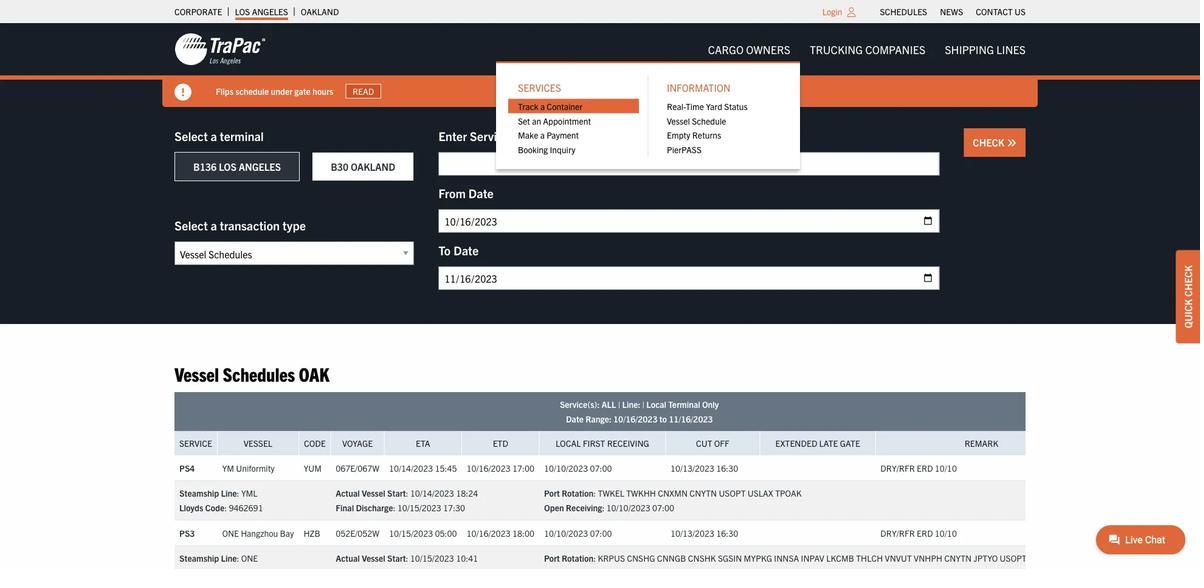 Task type: describe. For each thing, give the bounding box(es) containing it.
track a container link
[[509, 99, 639, 113]]

hangzhou
[[241, 527, 278, 538]]

16:30 for 10/16/2023 17:00
[[717, 462, 739, 473]]

lkcmb
[[827, 553, 855, 564]]

transaction
[[220, 218, 280, 233]]

cnngb
[[658, 553, 687, 564]]

flips schedule under gate hours
[[216, 86, 334, 96]]

gate
[[295, 86, 311, 96]]

From Date date field
[[439, 209, 940, 233]]

select for select a terminal
[[175, 128, 208, 143]]

inquiry
[[550, 144, 576, 155]]

cut
[[697, 438, 713, 449]]

menu for services
[[509, 99, 639, 157]]

under
[[271, 86, 293, 96]]

tpoak inside port rotation : twkel twkhh cnxmn cnytn usopt uslax tpoak open receiving : 10/10/2023 07:00
[[776, 488, 802, 499]]

quick check link
[[1177, 250, 1201, 344]]

status
[[725, 101, 748, 112]]

returns
[[693, 130, 722, 141]]

time
[[686, 101, 705, 112]]

information
[[667, 81, 731, 93]]

open
[[545, 502, 564, 513]]

erd for 17:00
[[918, 462, 934, 473]]

dry/rfr erd 10/10 for 10/16/2023 18:00
[[881, 527, 958, 538]]

actual vessel start : 10/14/2023 18:24 final discharge : 10/15/2023 17:30
[[336, 488, 478, 513]]

07:00 for 18:00
[[590, 527, 612, 538]]

067e/067w
[[336, 462, 380, 473]]

port rotation : krpus cnshg cnngb cnshk sgsin mypkg innsa inpav lkcmb thlch vnvut vnhph cnytn jptyo usopt uslax tpoak
[[545, 553, 1083, 564]]

10/10/2023 07:00 for 18:00
[[545, 527, 612, 538]]

05:00
[[435, 527, 457, 538]]

payment
[[547, 130, 579, 141]]

dry/rfr for 10/16/2023 17:00
[[881, 462, 916, 473]]

1 vertical spatial los
[[219, 161, 237, 173]]

read
[[353, 86, 374, 97]]

07:00 inside port rotation : twkel twkhh cnxmn cnytn usopt uslax tpoak open receiving : 10/10/2023 07:00
[[653, 502, 675, 513]]

b30 oakland
[[331, 161, 396, 173]]

line for yml
[[221, 488, 237, 499]]

contact us link
[[977, 3, 1026, 20]]

sgsin
[[718, 553, 742, 564]]

extended
[[776, 438, 818, 449]]

: down one hangzhou bay
[[237, 553, 239, 564]]

make a payment link
[[509, 128, 639, 142]]

first
[[583, 438, 606, 449]]

to
[[660, 413, 667, 424]]

jptyo
[[974, 553, 999, 564]]

service(s): all | line: | local terminal only date range: 10/16/2023 to 11/16/2023
[[560, 399, 719, 424]]

10/10/2023 for 17:00
[[545, 462, 588, 473]]

contact
[[977, 6, 1013, 17]]

thlch
[[857, 553, 884, 564]]

actual for actual vessel start : 10/14/2023 18:24 final discharge : 10/15/2023 17:30
[[336, 488, 360, 499]]

10/13/2023 16:30 for 18:00
[[671, 527, 739, 538]]

0 vertical spatial angeles
[[252, 6, 288, 17]]

schedule
[[236, 86, 269, 96]]

discharge
[[356, 502, 393, 513]]

cnxmn
[[658, 488, 688, 499]]

cargo owners
[[709, 42, 791, 56]]

line for one
[[221, 553, 237, 564]]

10/16/2023 for 10/16/2023 17:00
[[467, 462, 511, 473]]

cnytn inside port rotation : twkel twkhh cnxmn cnytn usopt uslax tpoak open receiving : 10/10/2023 07:00
[[690, 488, 717, 499]]

port for port rotation : krpus cnshg cnngb cnshk sgsin mypkg innsa inpav lkcmb thlch vnvut vnhph cnytn jptyo usopt uslax tpoak
[[545, 553, 560, 564]]

set
[[518, 115, 530, 126]]

flips
[[216, 86, 234, 96]]

date for from date
[[469, 185, 494, 200]]

yard
[[707, 101, 723, 112]]

check inside button
[[974, 136, 1008, 148]]

: left yml
[[237, 488, 239, 499]]

10/10 for 10/16/2023 18:00
[[936, 527, 958, 538]]

schedule
[[692, 115, 727, 126]]

11/16/2023
[[669, 413, 713, 424]]

pierpass
[[667, 144, 702, 155]]

appointment
[[543, 115, 591, 126]]

10/13/2023 for 10/16/2023 18:00
[[671, 527, 715, 538]]

lloyds
[[179, 502, 203, 513]]

10:41
[[456, 553, 478, 564]]

menu for cargo owners
[[496, 62, 801, 169]]

9462691
[[229, 502, 263, 513]]

range:
[[586, 413, 612, 424]]

cargo owners menu item
[[496, 37, 801, 169]]

extended late gate
[[776, 438, 861, 449]]

code inside steamship line : yml lloyds code : 9462691
[[205, 502, 225, 513]]

los angeles link
[[235, 3, 288, 20]]

shipping lines link
[[936, 37, 1036, 62]]

18:00
[[513, 527, 535, 538]]

booking
[[518, 144, 548, 155]]

a for select a transaction type
[[211, 218, 217, 233]]

empty
[[667, 130, 691, 141]]

empty returns link
[[658, 128, 789, 142]]

solid image
[[1008, 138, 1017, 148]]

1 horizontal spatial usopt
[[1001, 553, 1027, 564]]

steamship for steamship line : yml lloyds code : 9462691
[[179, 488, 219, 499]]

16:30 for 10/16/2023 18:00
[[717, 527, 739, 538]]

uniformity
[[236, 462, 275, 473]]

erd for 18:00
[[918, 527, 934, 538]]

set an appointment link
[[509, 113, 639, 128]]

17:00
[[513, 462, 535, 473]]

booking inquiry link
[[509, 142, 639, 157]]

local inside service(s): all | line: | local terminal only date range: 10/16/2023 to 11/16/2023
[[647, 399, 667, 410]]

date for to date
[[454, 242, 479, 258]]

1 vertical spatial local
[[556, 438, 581, 449]]

bay
[[280, 527, 294, 538]]

: left twkel
[[594, 488, 596, 499]]

a right make
[[541, 130, 545, 141]]

actual vessel start : 10/15/2023 10:41
[[336, 553, 478, 564]]

los angeles
[[235, 6, 288, 17]]

terminal
[[669, 399, 701, 410]]

: down 10/14/2023 15:45
[[406, 488, 409, 499]]

1 vertical spatial angeles
[[239, 161, 281, 173]]

remark
[[965, 438, 999, 449]]

10/16/2023 for 10/16/2023 18:00
[[467, 527, 511, 538]]

10/10/2023 for 18:00
[[545, 527, 588, 538]]

all
[[602, 399, 617, 410]]

corporate
[[175, 6, 222, 17]]

1 horizontal spatial check
[[1183, 265, 1195, 297]]

one hangzhou bay
[[222, 527, 294, 538]]

read link
[[346, 84, 381, 99]]

0 vertical spatial oakland
[[301, 6, 339, 17]]

hzb
[[304, 527, 320, 538]]

date inside service(s): all | line: | local terminal only date range: 10/16/2023 to 11/16/2023
[[566, 413, 584, 424]]

1 | from the left
[[619, 399, 621, 410]]

owners
[[747, 42, 791, 56]]

10/14/2023 15:45
[[389, 462, 457, 473]]

: left krpus
[[594, 553, 596, 564]]

from
[[439, 185, 466, 200]]

container
[[547, 101, 583, 112]]

10/16/2023 18:00
[[467, 527, 535, 538]]

light image
[[848, 7, 856, 17]]

dry/rfr erd 10/10 for 10/16/2023 17:00
[[881, 462, 958, 473]]

cut off
[[697, 438, 730, 449]]

pierpass link
[[658, 142, 789, 157]]

vessel inside real-time yard status vessel schedule empty returns pierpass
[[667, 115, 691, 126]]

17:30
[[444, 502, 466, 513]]

information menu item
[[658, 76, 789, 157]]

: down 10/15/2023 05:00
[[406, 553, 409, 564]]

cnshg
[[627, 553, 656, 564]]

start for 10/15/2023
[[388, 553, 406, 564]]



Task type: locate. For each thing, give the bounding box(es) containing it.
real-time yard status vessel schedule empty returns pierpass
[[667, 101, 748, 155]]

0 vertical spatial schedules
[[881, 6, 928, 17]]

07:00 up krpus
[[590, 527, 612, 538]]

only
[[703, 399, 719, 410]]

port up 'open'
[[545, 488, 560, 499]]

yum
[[304, 462, 322, 473]]

1 horizontal spatial one
[[241, 553, 258, 564]]

1 vertical spatial 10/10/2023 07:00
[[545, 527, 612, 538]]

1 vertical spatial services
[[470, 128, 515, 143]]

port down 'open'
[[545, 553, 560, 564]]

1 horizontal spatial cnytn
[[945, 553, 972, 564]]

steamship for steamship line : one
[[179, 553, 219, 564]]

1 horizontal spatial oakland
[[351, 161, 396, 173]]

16:30 up sgsin
[[717, 527, 739, 538]]

: up 10/15/2023 05:00
[[393, 502, 396, 513]]

dry/rfr
[[881, 462, 916, 473], [881, 527, 916, 538]]

erd
[[918, 462, 934, 473], [918, 527, 934, 538]]

innsa
[[775, 553, 800, 564]]

vessel schedule link
[[658, 113, 789, 128]]

track a container set an appointment make a payment booking inquiry
[[518, 101, 591, 155]]

2 vertical spatial date
[[566, 413, 584, 424]]

menu for information
[[658, 99, 789, 157]]

select a transaction type
[[175, 218, 306, 233]]

0 horizontal spatial one
[[222, 527, 239, 538]]

off
[[715, 438, 730, 449]]

cargo
[[709, 42, 744, 56]]

corporate link
[[175, 3, 222, 20]]

1 horizontal spatial code
[[304, 438, 326, 449]]

1 vertical spatial line
[[221, 553, 237, 564]]

1 vertical spatial schedules
[[223, 362, 295, 386]]

0 vertical spatial actual
[[336, 488, 360, 499]]

trucking companies
[[810, 42, 926, 56]]

vessel inside actual vessel start : 10/14/2023 18:24 final discharge : 10/15/2023 17:30
[[362, 488, 386, 499]]

1 horizontal spatial receiving
[[608, 438, 650, 449]]

10/14/2023 up 17:30
[[411, 488, 454, 499]]

oakland right los angeles
[[301, 6, 339, 17]]

1 16:30 from the top
[[717, 462, 739, 473]]

type
[[283, 218, 306, 233]]

1 10/13/2023 16:30 from the top
[[671, 462, 739, 473]]

0 vertical spatial erd
[[918, 462, 934, 473]]

receiving
[[608, 438, 650, 449], [566, 502, 603, 513]]

actual down 052e/052w
[[336, 553, 360, 564]]

steamship line : yml lloyds code : 9462691
[[179, 488, 263, 513]]

vnhph
[[914, 553, 943, 564]]

angeles down terminal
[[239, 161, 281, 173]]

0 vertical spatial 10/14/2023
[[389, 462, 433, 473]]

1 erd from the top
[[918, 462, 934, 473]]

10/10/2023 07:00 down 'open'
[[545, 527, 612, 538]]

0 horizontal spatial cnytn
[[690, 488, 717, 499]]

los right b136
[[219, 161, 237, 173]]

start down 10/15/2023 05:00
[[388, 553, 406, 564]]

real-
[[667, 101, 686, 112]]

10/16/2023 up 10:41
[[467, 527, 511, 538]]

local left the first
[[556, 438, 581, 449]]

actual up "final"
[[336, 488, 360, 499]]

0 vertical spatial cnytn
[[690, 488, 717, 499]]

date right to
[[454, 242, 479, 258]]

1 vertical spatial usopt
[[1001, 553, 1027, 564]]

10/15/2023 down 10/15/2023 05:00
[[411, 553, 454, 564]]

angeles left oakland link
[[252, 6, 288, 17]]

1 rotation from the top
[[562, 488, 594, 499]]

start
[[388, 488, 406, 499], [388, 553, 406, 564]]

0 horizontal spatial uslax
[[748, 488, 774, 499]]

0 vertical spatial services
[[518, 81, 561, 93]]

0 vertical spatial 10/13/2023 16:30
[[671, 462, 739, 473]]

ps4
[[179, 462, 195, 473]]

dry/rfr erd 10/10
[[881, 462, 958, 473], [881, 527, 958, 538]]

1 vertical spatial menu bar
[[496, 37, 1036, 169]]

1 vertical spatial 10/16/2023
[[467, 462, 511, 473]]

2 16:30 from the top
[[717, 527, 739, 538]]

usopt down the off
[[719, 488, 746, 499]]

10/14/2023 inside actual vessel start : 10/14/2023 18:24 final discharge : 10/15/2023 17:30
[[411, 488, 454, 499]]

select left the transaction
[[175, 218, 208, 233]]

local first receiving
[[556, 438, 650, 449]]

10/10
[[936, 462, 958, 473], [936, 527, 958, 538]]

1 vertical spatial cnytn
[[945, 553, 972, 564]]

steamship line : one
[[179, 553, 258, 564]]

0 vertical spatial one
[[222, 527, 239, 538]]

gate
[[841, 438, 861, 449]]

07:00 down "local first receiving"
[[590, 462, 612, 473]]

select
[[175, 128, 208, 143], [175, 218, 208, 233]]

1 vertical spatial rotation
[[562, 553, 594, 564]]

rotation inside port rotation : twkel twkhh cnxmn cnytn usopt uslax tpoak open receiving : 10/10/2023 07:00
[[562, 488, 594, 499]]

port
[[545, 488, 560, 499], [545, 553, 560, 564]]

10/10/2023 down twkhh
[[607, 502, 651, 513]]

0 vertical spatial dry/rfr erd 10/10
[[881, 462, 958, 473]]

1 vertical spatial dry/rfr
[[881, 527, 916, 538]]

10/14/2023 down eta
[[389, 462, 433, 473]]

ym
[[222, 462, 234, 473]]

vnvut
[[886, 553, 912, 564]]

07:00 down cnxmn
[[653, 502, 675, 513]]

1 vertical spatial steamship
[[179, 553, 219, 564]]

1 vertical spatial actual
[[336, 553, 360, 564]]

rotation left krpus
[[562, 553, 594, 564]]

1 vertical spatial check
[[1183, 265, 1195, 297]]

news link
[[941, 3, 964, 20]]

oak
[[299, 362, 330, 386]]

1 vertical spatial tpoak
[[1057, 553, 1083, 564]]

1 horizontal spatial uslax
[[1029, 553, 1055, 564]]

a left the transaction
[[211, 218, 217, 233]]

oakland right b30
[[351, 161, 396, 173]]

10/16/2023 inside service(s): all | line: | local terminal only date range: 10/16/2023 to 11/16/2023
[[614, 413, 658, 424]]

0 horizontal spatial check
[[974, 136, 1008, 148]]

1 10/13/2023 from the top
[[671, 462, 715, 473]]

0 horizontal spatial local
[[556, 438, 581, 449]]

one down one hangzhou bay
[[241, 553, 258, 564]]

16:30 down the off
[[717, 462, 739, 473]]

los up los angeles image
[[235, 6, 250, 17]]

banner
[[0, 23, 1201, 169]]

select a terminal
[[175, 128, 264, 143]]

2 rotation from the top
[[562, 553, 594, 564]]

0 horizontal spatial services
[[470, 128, 515, 143]]

1 line from the top
[[221, 488, 237, 499]]

menu
[[496, 62, 801, 169], [509, 99, 639, 157], [658, 99, 789, 157]]

receiving right 'open'
[[566, 502, 603, 513]]

0 horizontal spatial tpoak
[[776, 488, 802, 499]]

enter services
[[439, 128, 515, 143]]

banner containing cargo owners
[[0, 23, 1201, 169]]

1 horizontal spatial local
[[647, 399, 667, 410]]

real-time yard status link
[[658, 99, 789, 113]]

2 erd from the top
[[918, 527, 934, 538]]

receiving inside port rotation : twkel twkhh cnxmn cnytn usopt uslax tpoak open receiving : 10/10/2023 07:00
[[566, 502, 603, 513]]

track a container menu item
[[509, 99, 639, 113]]

menu bar
[[874, 3, 1033, 20], [496, 37, 1036, 169]]

10/13/2023 down the "cut"
[[671, 462, 715, 473]]

cnytn right cnxmn
[[690, 488, 717, 499]]

07:00 for 17:00
[[590, 462, 612, 473]]

an
[[532, 115, 542, 126]]

make
[[518, 130, 539, 141]]

receiving down service(s): all | line: | local terminal only date range: 10/16/2023 to 11/16/2023
[[608, 438, 650, 449]]

a right track
[[541, 101, 545, 112]]

10/16/2023 down etd
[[467, 462, 511, 473]]

hours
[[313, 86, 334, 96]]

a for track a container set an appointment make a payment booking inquiry
[[541, 101, 545, 112]]

0 vertical spatial 10/13/2023
[[671, 462, 715, 473]]

1 port from the top
[[545, 488, 560, 499]]

port inside port rotation : twkel twkhh cnxmn cnytn usopt uslax tpoak open receiving : 10/10/2023 07:00
[[545, 488, 560, 499]]

oakland link
[[301, 3, 339, 20]]

rotation up 'open'
[[562, 488, 594, 499]]

0 vertical spatial steamship
[[179, 488, 219, 499]]

1 vertical spatial one
[[241, 553, 258, 564]]

2 10/13/2023 from the top
[[671, 527, 715, 538]]

cnytn
[[690, 488, 717, 499], [945, 553, 972, 564]]

0 vertical spatial start
[[388, 488, 406, 499]]

a left terminal
[[211, 128, 217, 143]]

quick check
[[1183, 265, 1195, 328]]

ym uniformity
[[222, 462, 275, 473]]

1 vertical spatial 10/10
[[936, 527, 958, 538]]

dry/rfr for 10/16/2023 18:00
[[881, 527, 916, 538]]

| right all
[[619, 399, 621, 410]]

port for port rotation : twkel twkhh cnxmn cnytn usopt uslax tpoak open receiving : 10/10/2023 07:00
[[545, 488, 560, 499]]

menu containing track a container
[[509, 99, 639, 157]]

one
[[222, 527, 239, 538], [241, 553, 258, 564]]

1 vertical spatial erd
[[918, 527, 934, 538]]

actual for actual vessel start : 10/15/2023 10:41
[[336, 553, 360, 564]]

services inside menu item
[[518, 81, 561, 93]]

2 10/13/2023 16:30 from the top
[[671, 527, 739, 538]]

a for select a terminal
[[211, 128, 217, 143]]

2 dry/rfr from the top
[[881, 527, 916, 538]]

1 actual from the top
[[336, 488, 360, 499]]

10/10/2023 07:00 for 17:00
[[545, 462, 612, 473]]

1 vertical spatial 10/14/2023
[[411, 488, 454, 499]]

line left yml
[[221, 488, 237, 499]]

10/10/2023 07:00 down the first
[[545, 462, 612, 473]]

0 vertical spatial 10/10
[[936, 462, 958, 473]]

services
[[518, 81, 561, 93], [470, 128, 515, 143]]

2 start from the top
[[388, 553, 406, 564]]

0 vertical spatial code
[[304, 438, 326, 449]]

0 vertical spatial uslax
[[748, 488, 774, 499]]

1 dry/rfr from the top
[[881, 462, 916, 473]]

10/10 for 10/16/2023 17:00
[[936, 462, 958, 473]]

local up to
[[647, 399, 667, 410]]

2 dry/rfr erd 10/10 from the top
[[881, 527, 958, 538]]

1 vertical spatial 16:30
[[717, 527, 739, 538]]

0 vertical spatial 10/16/2023
[[614, 413, 658, 424]]

mypkg
[[744, 553, 773, 564]]

0 vertical spatial dry/rfr
[[881, 462, 916, 473]]

10/13/2023 16:30 down the "cut"
[[671, 462, 739, 473]]

:
[[237, 488, 239, 499], [406, 488, 409, 499], [594, 488, 596, 499], [225, 502, 227, 513], [393, 502, 396, 513], [603, 502, 605, 513], [237, 553, 239, 564], [406, 553, 409, 564], [594, 553, 596, 564]]

| right "line:"
[[643, 399, 645, 410]]

usopt right jptyo
[[1001, 553, 1027, 564]]

: left 9462691
[[225, 502, 227, 513]]

10/16/2023
[[614, 413, 658, 424], [467, 462, 511, 473], [467, 527, 511, 538]]

one up steamship line : one
[[222, 527, 239, 538]]

10/15/2023 up actual vessel start : 10/15/2023 10:41
[[389, 527, 433, 538]]

2 vertical spatial 10/10/2023
[[545, 527, 588, 538]]

2 vertical spatial 10/15/2023
[[411, 553, 454, 564]]

2 vertical spatial 07:00
[[590, 527, 612, 538]]

voyage
[[343, 438, 373, 449]]

menu containing services
[[496, 62, 801, 169]]

select up b136
[[175, 128, 208, 143]]

2 10/10 from the top
[[936, 527, 958, 538]]

10/10/2023 down 'open'
[[545, 527, 588, 538]]

1 vertical spatial 10/15/2023
[[389, 527, 433, 538]]

2 vertical spatial 10/16/2023
[[467, 527, 511, 538]]

start inside actual vessel start : 10/14/2023 18:24 final discharge : 10/15/2023 17:30
[[388, 488, 406, 499]]

menu bar containing cargo owners
[[496, 37, 1036, 169]]

0 vertical spatial los
[[235, 6, 250, 17]]

menu bar containing schedules
[[874, 3, 1033, 20]]

check
[[974, 136, 1008, 148], [1183, 265, 1195, 297]]

10/13/2023 for 10/16/2023 17:00
[[671, 462, 715, 473]]

1 vertical spatial uslax
[[1029, 553, 1055, 564]]

schedules up companies
[[881, 6, 928, 17]]

10/10/2023 inside port rotation : twkel twkhh cnxmn cnytn usopt uslax tpoak open receiving : 10/10/2023 07:00
[[607, 502, 651, 513]]

rotation for krpus
[[562, 553, 594, 564]]

code up yum
[[304, 438, 326, 449]]

line inside steamship line : yml lloyds code : 9462691
[[221, 488, 237, 499]]

10/13/2023 up cnshk
[[671, 527, 715, 538]]

krpus
[[598, 553, 625, 564]]

1 vertical spatial dry/rfr erd 10/10
[[881, 527, 958, 538]]

lines
[[997, 42, 1026, 56]]

1 vertical spatial 07:00
[[653, 502, 675, 513]]

us
[[1015, 6, 1026, 17]]

10/13/2023 16:30 up cnshk
[[671, 527, 739, 538]]

To Date date field
[[439, 266, 940, 290]]

enter
[[439, 128, 467, 143]]

0 horizontal spatial |
[[619, 399, 621, 410]]

cnytn left jptyo
[[945, 553, 972, 564]]

1 horizontal spatial schedules
[[881, 6, 928, 17]]

1 vertical spatial code
[[205, 502, 225, 513]]

trucking companies link
[[801, 37, 936, 62]]

10/13/2023 16:30 for 17:00
[[671, 462, 739, 473]]

menu containing real-time yard status
[[658, 99, 789, 157]]

0 vertical spatial line
[[221, 488, 237, 499]]

1 vertical spatial 10/10/2023
[[607, 502, 651, 513]]

eta
[[416, 438, 431, 449]]

0 vertical spatial 10/15/2023
[[398, 502, 442, 513]]

1 dry/rfr erd 10/10 from the top
[[881, 462, 958, 473]]

line down one hangzhou bay
[[221, 553, 237, 564]]

uslax inside port rotation : twkel twkhh cnxmn cnytn usopt uslax tpoak open receiving : 10/10/2023 07:00
[[748, 488, 774, 499]]

0 vertical spatial select
[[175, 128, 208, 143]]

1 steamship from the top
[[179, 488, 219, 499]]

10/15/2023 inside actual vessel start : 10/14/2023 18:24 final discharge : 10/15/2023 17:30
[[398, 502, 442, 513]]

2 steamship from the top
[[179, 553, 219, 564]]

1 10/10 from the top
[[936, 462, 958, 473]]

services link
[[509, 76, 639, 99]]

0 vertical spatial port
[[545, 488, 560, 499]]

10/16/2023 down "line:"
[[614, 413, 658, 424]]

0 vertical spatial menu bar
[[874, 3, 1033, 20]]

0 vertical spatial tpoak
[[776, 488, 802, 499]]

start up discharge
[[388, 488, 406, 499]]

0 vertical spatial 10/10/2023
[[545, 462, 588, 473]]

1 vertical spatial select
[[175, 218, 208, 233]]

Enter Services text field
[[439, 152, 940, 176]]

code right lloyds
[[205, 502, 225, 513]]

schedules left oak
[[223, 362, 295, 386]]

1 vertical spatial port
[[545, 553, 560, 564]]

0 vertical spatial rotation
[[562, 488, 594, 499]]

2 10/10/2023 07:00 from the top
[[545, 527, 612, 538]]

steamship inside steamship line : yml lloyds code : 9462691
[[179, 488, 219, 499]]

1 10/10/2023 07:00 from the top
[[545, 462, 612, 473]]

cnshk
[[689, 553, 717, 564]]

1 vertical spatial receiving
[[566, 502, 603, 513]]

track
[[518, 101, 539, 112]]

b136
[[193, 161, 217, 173]]

1 horizontal spatial |
[[643, 399, 645, 410]]

1 start from the top
[[388, 488, 406, 499]]

b136 los angeles
[[193, 161, 281, 173]]

0 vertical spatial local
[[647, 399, 667, 410]]

date right from
[[469, 185, 494, 200]]

1 select from the top
[[175, 128, 208, 143]]

local
[[647, 399, 667, 410], [556, 438, 581, 449]]

b30
[[331, 161, 349, 173]]

0 horizontal spatial code
[[205, 502, 225, 513]]

0 vertical spatial 10/10/2023 07:00
[[545, 462, 612, 473]]

0 vertical spatial usopt
[[719, 488, 746, 499]]

0 vertical spatial date
[[469, 185, 494, 200]]

2 select from the top
[[175, 218, 208, 233]]

10/15/2023
[[398, 502, 442, 513], [389, 527, 433, 538], [411, 553, 454, 564]]

0 vertical spatial check
[[974, 136, 1008, 148]]

usopt inside port rotation : twkel twkhh cnxmn cnytn usopt uslax tpoak open receiving : 10/10/2023 07:00
[[719, 488, 746, 499]]

actual inside actual vessel start : 10/14/2023 18:24 final discharge : 10/15/2023 17:30
[[336, 488, 360, 499]]

solid image
[[175, 84, 192, 101]]

1 vertical spatial start
[[388, 553, 406, 564]]

2 | from the left
[[643, 399, 645, 410]]

services menu item
[[509, 76, 639, 157]]

1 vertical spatial oakland
[[351, 161, 396, 173]]

10/15/2023 up 10/15/2023 05:00
[[398, 502, 442, 513]]

1 horizontal spatial tpoak
[[1057, 553, 1083, 564]]

login link
[[823, 6, 843, 17]]

1 horizontal spatial services
[[518, 81, 561, 93]]

vessel schedules oak
[[175, 362, 330, 386]]

1 vertical spatial 10/13/2023 16:30
[[671, 527, 739, 538]]

trucking
[[810, 42, 864, 56]]

schedules inside "menu bar"
[[881, 6, 928, 17]]

0 horizontal spatial receiving
[[566, 502, 603, 513]]

select for select a transaction type
[[175, 218, 208, 233]]

0 horizontal spatial usopt
[[719, 488, 746, 499]]

1 vertical spatial date
[[454, 242, 479, 258]]

start for 10/14/2023
[[388, 488, 406, 499]]

2 port from the top
[[545, 553, 560, 564]]

|
[[619, 399, 621, 410], [643, 399, 645, 410]]

services left make
[[470, 128, 515, 143]]

2 line from the top
[[221, 553, 237, 564]]

rotation for twkel
[[562, 488, 594, 499]]

0 horizontal spatial oakland
[[301, 6, 339, 17]]

check button
[[965, 128, 1026, 157]]

los angeles image
[[175, 32, 266, 66]]

tpoak
[[776, 488, 802, 499], [1057, 553, 1083, 564]]

services up track
[[518, 81, 561, 93]]

0 horizontal spatial schedules
[[223, 362, 295, 386]]

steamship down ps3
[[179, 553, 219, 564]]

contact us
[[977, 6, 1026, 17]]

10/10/2023 down the first
[[545, 462, 588, 473]]

twkel
[[598, 488, 625, 499]]

date down service(s):
[[566, 413, 584, 424]]

: down twkel
[[603, 502, 605, 513]]

etd
[[493, 438, 509, 449]]

1 vertical spatial 10/13/2023
[[671, 527, 715, 538]]

steamship up lloyds
[[179, 488, 219, 499]]

code
[[304, 438, 326, 449], [205, 502, 225, 513]]

2 actual from the top
[[336, 553, 360, 564]]



Task type: vqa. For each thing, say whether or not it's contained in the screenshot.
B136
yes



